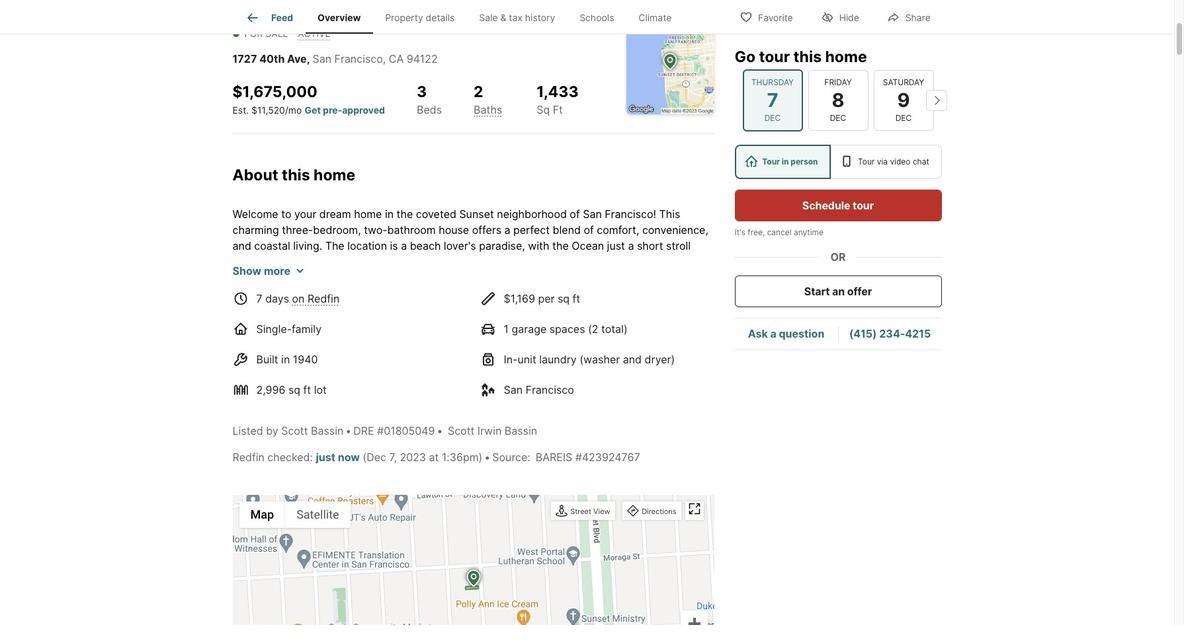 Task type: locate. For each thing, give the bounding box(es) containing it.
0 horizontal spatial ,
[[307, 52, 310, 65]]

approved
[[342, 104, 385, 116]]

question
[[779, 328, 824, 341]]

property details tab
[[373, 2, 467, 34]]

$1,169
[[504, 292, 535, 305]]

the up "jog"
[[552, 239, 569, 252]]

0 horizontal spatial tour
[[759, 48, 790, 66]]

0 vertical spatial redfin
[[308, 292, 340, 305]]

coveted
[[416, 207, 456, 221]]

0 horizontal spatial dec
[[765, 113, 781, 123]]

your down taraval
[[372, 398, 394, 411]]

0 vertical spatial an
[[491, 255, 503, 268]]

thursday
[[751, 77, 794, 87]]

& left irving
[[391, 382, 398, 395]]

0 horizontal spatial access
[[305, 350, 340, 364]]

menu bar containing map
[[239, 502, 350, 528]]

0 horizontal spatial with
[[233, 334, 254, 348]]

sale
[[479, 12, 498, 23]]

a left 'rare'
[[244, 319, 250, 332]]

ca
[[389, 52, 404, 65]]

golden
[[460, 350, 496, 364]]

breathtaking
[[366, 271, 429, 284]]

tour inside button
[[853, 199, 874, 212]]

0 horizontal spatial tour
[[762, 157, 780, 167]]

0 vertical spatial #
[[377, 424, 384, 438]]

beds
[[417, 103, 442, 116]]

1 horizontal spatial just
[[607, 239, 625, 252]]

san down that
[[504, 383, 523, 397]]

right
[[333, 398, 356, 411]]

(dec
[[363, 451, 386, 464]]

taraval
[[352, 382, 388, 395]]

0 horizontal spatial or
[[422, 303, 432, 316]]

get pre-approved link
[[305, 104, 385, 116]]

, down active
[[307, 52, 310, 65]]

to
[[281, 207, 291, 221], [398, 334, 408, 348], [343, 350, 353, 364], [327, 366, 337, 379]]

on down the location
[[373, 255, 385, 268]]

1 horizontal spatial your
[[372, 398, 394, 411]]

gem.
[[522, 398, 547, 411]]

built
[[256, 353, 278, 366]]

2
[[474, 83, 483, 101]]

0 horizontal spatial bassin
[[311, 424, 344, 438]]

0 horizontal spatial find
[[233, 366, 252, 379]]

bassin down the right at the left bottom of page
[[311, 424, 344, 438]]

1 horizontal spatial ,
[[383, 52, 386, 65]]

0 horizontal spatial francisco
[[334, 52, 383, 65]]

$1,169 per sq ft
[[504, 292, 580, 305]]

the down bedroom,
[[325, 239, 344, 252]]

home up two-
[[354, 207, 382, 221]]

schools tab
[[567, 2, 626, 34]]

that
[[486, 366, 506, 379]]

and down one
[[623, 353, 642, 366]]

scott down don't
[[448, 424, 475, 438]]

perfect
[[513, 223, 550, 236]]

tab list
[[233, 0, 694, 34]]

the up amenities.
[[411, 334, 427, 348]]

1 vertical spatial the
[[667, 255, 686, 268]]

at right 2023
[[429, 451, 439, 464]]

in up two-
[[385, 207, 394, 221]]

of right variety
[[548, 382, 558, 395]]

dec down the 8
[[830, 113, 846, 123]]

backyard,
[[358, 287, 407, 300]]

this down city.
[[611, 303, 629, 316]]

ft
[[553, 103, 563, 116]]

property details
[[385, 12, 455, 23]]

saturday 9 dec
[[883, 77, 924, 123]]

features
[[659, 271, 700, 284]]

1 horizontal spatial dec
[[830, 113, 846, 123]]

just left "now"
[[316, 451, 335, 464]]

7 down thursday at right top
[[767, 88, 778, 112]]

on right days
[[292, 292, 305, 305]]

in left "person"
[[782, 157, 789, 167]]

the down windows
[[311, 287, 327, 300]]

convenient
[[300, 334, 357, 348]]

francisco up the gem.
[[526, 383, 574, 397]]

,
[[307, 52, 310, 65], [383, 52, 386, 65]]

with down perfect
[[528, 239, 549, 252]]

• left dre
[[346, 424, 351, 438]]

space
[[674, 303, 704, 316]]

on inside welcome to your dream home in the coveted sunset neighborhood of san francisco! this charming three-bedroom, two-bathroom house offers a perfect blend of comfort, convenience, and coastal living. the location is a beach lover's paradise, with the ocean just a short stroll away. enjoy a morning walk on the sandy shores or an evening jog along the coastline. the expansive windows reveal breathtaking panoramic ocean views.  one of the standout features of this property is the large backyard, offering a private oasis in the heart of the city. whether you're hosting gatherings, gardening, or simply unwinding after a busy day, this outdoor space is a rare find in san francisco. please note, the downstairs rooms are legal and were installed with permits.  convenient access to the muni system, with rapid bus service one block away, provides easy access to the city's amenities. golden gate park is within walking distance. you'll find yourself close  to two grocery stores, ensuring that shopping is a breeze. additionally, the nearby judah, noriega, taraval & irving streets boast a variety of restaurants,offering a diverse culinary experience right at your doorstep. don't miss the gem.
[[373, 255, 385, 268]]

blend
[[553, 223, 581, 236]]

francisco left ca
[[334, 52, 383, 65]]

1 horizontal spatial the
[[667, 255, 686, 268]]

1 horizontal spatial tour
[[853, 199, 874, 212]]

note,
[[421, 319, 447, 332]]

0 horizontal spatial redfin
[[233, 451, 264, 464]]

a down additionally,
[[662, 382, 668, 395]]

0 vertical spatial 7
[[767, 88, 778, 112]]

easy
[[278, 350, 302, 364]]

lot
[[314, 383, 327, 397]]

2 dec from the left
[[830, 113, 846, 123]]

share button
[[876, 3, 942, 30]]

menu bar
[[239, 502, 350, 528]]

the up the breathtaking
[[388, 255, 405, 268]]

• up 'redfin checked: just now (dec 7, 2023 at 1:36pm) • source: bareis # 423924767'
[[437, 424, 443, 438]]

details
[[426, 12, 455, 23]]

two
[[340, 366, 359, 379]]

climate
[[639, 12, 672, 23]]

a up coastline.
[[628, 239, 634, 252]]

is down bathroom
[[390, 239, 398, 252]]

after
[[524, 303, 548, 316]]

0 vertical spatial francisco
[[334, 52, 383, 65]]

0 horizontal spatial an
[[491, 255, 503, 268]]

of up the 'blend'
[[570, 207, 580, 221]]

friday 8 dec
[[824, 77, 852, 123]]

tour for tour in person
[[762, 157, 780, 167]]

1 garage spaces (2 total)
[[504, 322, 628, 336]]

redfin down listed
[[233, 451, 264, 464]]

is down the you're
[[233, 319, 241, 332]]

1 vertical spatial ft
[[303, 383, 311, 397]]

street
[[570, 507, 591, 516]]

redfin
[[308, 292, 340, 305], [233, 451, 264, 464]]

1 vertical spatial #
[[575, 451, 582, 464]]

favorite
[[758, 12, 793, 23]]

location
[[347, 239, 387, 252]]

property
[[254, 287, 297, 300]]

of right features
[[703, 271, 713, 284]]

home up "friday"
[[825, 48, 867, 66]]

away,
[[665, 334, 693, 348]]

0 horizontal spatial 7
[[256, 292, 262, 305]]

1 vertical spatial find
[[233, 366, 252, 379]]

san
[[313, 52, 331, 65], [583, 207, 602, 221], [309, 319, 328, 332], [504, 383, 523, 397]]

to up noriega,
[[327, 366, 337, 379]]

map entry image
[[626, 26, 714, 114]]

2 horizontal spatial dec
[[896, 113, 912, 123]]

with up provides
[[233, 334, 254, 348]]

1 horizontal spatial an
[[832, 285, 845, 298]]

1 vertical spatial or
[[422, 303, 432, 316]]

tax
[[509, 12, 523, 23]]

of down along
[[579, 271, 589, 284]]

1727 40th ave, san francisco, ca 94122 image
[[233, 0, 729, 11]]

get
[[305, 104, 321, 116]]

of up 'day,'
[[588, 287, 598, 300]]

the down simply
[[450, 319, 466, 332]]

1 vertical spatial 7
[[256, 292, 262, 305]]

sq up the experience
[[288, 383, 300, 397]]

0 horizontal spatial sq
[[288, 383, 300, 397]]

1 scott from the left
[[281, 424, 308, 438]]

living.
[[293, 239, 322, 252]]

1 vertical spatial home
[[314, 166, 355, 184]]

2 tour from the left
[[858, 157, 875, 167]]

the up the diverse
[[683, 366, 699, 379]]

heart
[[559, 287, 585, 300]]

schools
[[580, 12, 614, 23]]

a right after at the left of page
[[551, 303, 557, 316]]

scott
[[281, 424, 308, 438], [448, 424, 475, 438]]

0 horizontal spatial &
[[391, 382, 398, 395]]

ft
[[573, 292, 580, 305], [303, 383, 311, 397]]

list box
[[735, 145, 942, 179]]

tour
[[759, 48, 790, 66], [853, 199, 874, 212]]

find up nearby
[[233, 366, 252, 379]]

dec for 9
[[896, 113, 912, 123]]

about
[[233, 166, 278, 184]]

1 vertical spatial sq
[[288, 383, 300, 397]]

1 horizontal spatial sq
[[558, 292, 570, 305]]

1 tour from the left
[[762, 157, 780, 167]]

in left per
[[528, 287, 536, 300]]

access
[[360, 334, 395, 348], [305, 350, 340, 364]]

city's
[[375, 350, 403, 364]]

0 vertical spatial just
[[607, 239, 625, 252]]

and up one
[[606, 319, 625, 332]]

1 dec from the left
[[765, 113, 781, 123]]

hide button
[[809, 3, 870, 30]]

ensuring
[[440, 366, 483, 379]]

unwinding
[[470, 303, 521, 316]]

shopping
[[509, 366, 556, 379]]

this up thursday at right top
[[793, 48, 822, 66]]

more
[[264, 264, 290, 278]]

san up convenient
[[309, 319, 328, 332]]

# right dre
[[377, 424, 384, 438]]

boast
[[470, 382, 499, 395]]

or down offering
[[422, 303, 432, 316]]

culinary
[[233, 398, 272, 411]]

find down the hosting
[[275, 319, 294, 332]]

0 vertical spatial &
[[500, 12, 506, 23]]

0 horizontal spatial scott
[[281, 424, 308, 438]]

0 vertical spatial sq
[[558, 292, 570, 305]]

an inside welcome to your dream home in the coveted sunset neighborhood of san francisco! this charming three-bedroom, two-bathroom house offers a perfect blend of comfort, convenience, and coastal living. the location is a beach lover's paradise, with the ocean just a short stroll away. enjoy a morning walk on the sandy shores or an evening jog along the coastline. the expansive windows reveal breathtaking panoramic ocean views.  one of the standout features of this property is the large backyard, offering a private oasis in the heart of the city. whether you're hosting gatherings, gardening, or simply unwinding after a busy day, this outdoor space is a rare find in san francisco. please note, the downstairs rooms are legal and were installed with permits.  convenient access to the muni system, with rapid bus service one block away, provides easy access to the city's amenities. golden gate park is within walking distance. you'll find yourself close  to two grocery stores, ensuring that shopping is a breeze. additionally, the nearby judah, noriega, taraval & irving streets boast a variety of restaurants,offering a diverse culinary experience right at your doorstep. don't miss the gem.
[[491, 255, 503, 268]]

tour left "person"
[[762, 157, 780, 167]]

7 left days
[[256, 292, 262, 305]]

0 horizontal spatial at
[[359, 398, 369, 411]]

in inside option
[[782, 157, 789, 167]]

the up 'day,'
[[601, 287, 618, 300]]

1 vertical spatial francisco
[[526, 383, 574, 397]]

ft left 'day,'
[[573, 292, 580, 305]]

2 horizontal spatial with
[[528, 239, 549, 252]]

home up dream in the left of the page
[[314, 166, 355, 184]]

0 vertical spatial or
[[477, 255, 488, 268]]

and up away.
[[233, 239, 251, 252]]

0 vertical spatial tour
[[759, 48, 790, 66]]

dec down 9
[[896, 113, 912, 123]]

0 vertical spatial at
[[359, 398, 369, 411]]

for
[[244, 28, 263, 39]]

ask a question
[[748, 328, 824, 341]]

just down comfort,
[[607, 239, 625, 252]]

1 horizontal spatial scott
[[448, 424, 475, 438]]

1 vertical spatial access
[[305, 350, 340, 364]]

sq right per
[[558, 292, 570, 305]]

0 horizontal spatial just
[[316, 451, 335, 464]]

1 horizontal spatial on
[[373, 255, 385, 268]]

1 vertical spatial your
[[372, 398, 394, 411]]

& inside welcome to your dream home in the coveted sunset neighborhood of san francisco! this charming three-bedroom, two-bathroom house offers a perfect blend of comfort, convenience, and coastal living. the location is a beach lover's paradise, with the ocean just a short stroll away. enjoy a morning walk on the sandy shores or an evening jog along the coastline. the expansive windows reveal breathtaking panoramic ocean views.  one of the standout features of this property is the large backyard, offering a private oasis in the heart of the city. whether you're hosting gatherings, gardening, or simply unwinding after a busy day, this outdoor space is a rare find in san francisco. please note, the downstairs rooms are legal and were installed with permits.  convenient access to the muni system, with rapid bus service one block away, provides easy access to the city's amenities. golden gate park is within walking distance. you'll find yourself close  to two grocery stores, ensuring that shopping is a breeze. additionally, the nearby judah, noriega, taraval & irving streets boast a variety of restaurants,offering a diverse culinary experience right at your doorstep. don't miss the gem.
[[391, 382, 398, 395]]

1 horizontal spatial #
[[575, 451, 582, 464]]

dec
[[765, 113, 781, 123], [830, 113, 846, 123], [896, 113, 912, 123]]

redfin down windows
[[308, 292, 340, 305]]

away.
[[233, 255, 261, 268]]

one
[[613, 334, 632, 348]]

2 vertical spatial home
[[354, 207, 382, 221]]

& left tax
[[500, 12, 506, 23]]

1 horizontal spatial bassin
[[505, 424, 537, 438]]

1 horizontal spatial &
[[500, 12, 506, 23]]

start an offer
[[804, 285, 872, 298]]

/mo
[[285, 104, 302, 116]]

0 vertical spatial find
[[275, 319, 294, 332]]

dec inside friday 8 dec
[[830, 113, 846, 123]]

on redfin link
[[292, 292, 340, 305]]

2 bassin from the left
[[505, 424, 537, 438]]

• left the source:
[[484, 451, 490, 464]]

source:
[[492, 451, 530, 464]]

sandy
[[408, 255, 438, 268]]

2 scott from the left
[[448, 424, 475, 438]]

1 vertical spatial an
[[832, 285, 845, 298]]

family
[[292, 322, 322, 336]]

1 vertical spatial and
[[606, 319, 625, 332]]

0 vertical spatial on
[[373, 255, 385, 268]]

with up gate
[[500, 334, 521, 348]]

# right bareis
[[575, 451, 582, 464]]

bassin
[[311, 424, 344, 438], [505, 424, 537, 438]]

2 vertical spatial and
[[623, 353, 642, 366]]

enjoy
[[264, 255, 291, 268]]

1727
[[233, 52, 257, 65]]

, left ca
[[383, 52, 386, 65]]

1 horizontal spatial tour
[[858, 157, 875, 167]]

None button
[[743, 69, 803, 132], [808, 70, 868, 131], [874, 70, 934, 131], [743, 69, 803, 132], [808, 70, 868, 131], [874, 70, 934, 131]]

an left the offer
[[832, 285, 845, 298]]

1 vertical spatial at
[[429, 451, 439, 464]]

tour right schedule
[[853, 199, 874, 212]]

a down living.
[[294, 255, 300, 268]]

dec down thursday at right top
[[765, 113, 781, 123]]

1 vertical spatial &
[[391, 382, 398, 395]]

1 vertical spatial on
[[292, 292, 305, 305]]

the down stroll
[[667, 255, 686, 268]]

0 vertical spatial the
[[325, 239, 344, 252]]

0 horizontal spatial your
[[294, 207, 316, 221]]

0 horizontal spatial #
[[377, 424, 384, 438]]

1 horizontal spatial 7
[[767, 88, 778, 112]]

1 horizontal spatial access
[[360, 334, 395, 348]]

0 horizontal spatial on
[[292, 292, 305, 305]]

breeze.
[[579, 366, 616, 379]]

just inside welcome to your dream home in the coveted sunset neighborhood of san francisco! this charming three-bedroom, two-bathroom house offers a perfect blend of comfort, convenience, and coastal living. the location is a beach lover's paradise, with the ocean just a short stroll away. enjoy a morning walk on the sandy shores or an evening jog along the coastline. the expansive windows reveal breathtaking panoramic ocean views.  one of the standout features of this property is the large backyard, offering a private oasis in the heart of the city. whether you're hosting gatherings, gardening, or simply unwinding after a busy day, this outdoor space is a rare find in san francisco. please note, the downstairs rooms are legal and were installed with permits.  convenient access to the muni system, with rapid bus service one block away, provides easy access to the city's amenities. golden gate park is within walking distance. you'll find yourself close  to two grocery stores, ensuring that shopping is a breeze. additionally, the nearby judah, noriega, taraval & irving streets boast a variety of restaurants,offering a diverse culinary experience right at your doorstep. don't miss the gem.
[[607, 239, 625, 252]]

tour
[[762, 157, 780, 167], [858, 157, 875, 167]]

at down taraval
[[359, 398, 369, 411]]

1 vertical spatial just
[[316, 451, 335, 464]]

access up city's
[[360, 334, 395, 348]]

or right shores
[[477, 255, 488, 268]]

this right about
[[282, 166, 310, 184]]

1 vertical spatial tour
[[853, 199, 874, 212]]

1 horizontal spatial with
[[500, 334, 521, 348]]

3 dec from the left
[[896, 113, 912, 123]]

sq
[[537, 103, 550, 116]]

ft left lot
[[303, 383, 311, 397]]

you'll
[[685, 350, 711, 364]]

dec inside saturday 9 dec
[[896, 113, 912, 123]]

dec inside thursday 7 dec
[[765, 113, 781, 123]]

1 horizontal spatial ft
[[573, 292, 580, 305]]



Task type: describe. For each thing, give the bounding box(es) containing it.
at inside welcome to your dream home in the coveted sunset neighborhood of san francisco! this charming three-bedroom, two-bathroom house offers a perfect blend of comfort, convenience, and coastal living. the location is a beach lover's paradise, with the ocean just a short stroll away. enjoy a morning walk on the sandy shores or an evening jog along the coastline. the expansive windows reveal breathtaking panoramic ocean views.  one of the standout features of this property is the large backyard, offering a private oasis in the heart of the city. whether you're hosting gatherings, gardening, or simply unwinding after a busy day, this outdoor space is a rare find in san francisco. please note, the downstairs rooms are legal and were installed with permits.  convenient access to the muni system, with rapid bus service one block away, provides easy access to the city's amenities. golden gate park is within walking distance. you'll find yourself close  to two grocery stores, ensuring that shopping is a breeze. additionally, the nearby judah, noriega, taraval & irving streets boast a variety of restaurants,offering a diverse culinary experience right at your doorstep. don't miss the gem.
[[359, 398, 369, 411]]

9
[[897, 88, 910, 112]]

doorstep.
[[397, 398, 445, 411]]

show more button
[[233, 263, 304, 279]]

muni
[[430, 334, 455, 348]]

overview tab
[[305, 2, 373, 34]]

map region
[[190, 465, 867, 626]]

hide
[[839, 12, 859, 23]]

shores
[[441, 255, 474, 268]]

amenities.
[[406, 350, 457, 364]]

chat
[[913, 157, 929, 167]]

sunset
[[459, 207, 494, 221]]

ocean
[[572, 239, 604, 252]]

1
[[504, 322, 509, 336]]

bus
[[552, 334, 571, 348]]

tour in person option
[[735, 145, 831, 179]]

system,
[[458, 334, 497, 348]]

is down within
[[559, 366, 567, 379]]

spaces
[[550, 322, 585, 336]]

01805049
[[384, 424, 435, 438]]

a up the paradise,
[[504, 223, 510, 236]]

climate tab
[[626, 2, 684, 34]]

san francisco
[[504, 383, 574, 397]]

pre-
[[323, 104, 342, 116]]

days
[[265, 292, 289, 305]]

stores,
[[403, 366, 437, 379]]

day,
[[587, 303, 608, 316]]

additionally,
[[619, 366, 680, 379]]

active link
[[298, 28, 331, 39]]

hosting
[[266, 303, 303, 316]]

by
[[266, 424, 278, 438]]

this up the you're
[[233, 287, 251, 300]]

a right ask
[[770, 328, 776, 341]]

provides
[[233, 350, 276, 364]]

downstairs
[[469, 319, 524, 332]]

short
[[637, 239, 663, 252]]

garage
[[512, 322, 547, 336]]

schedule
[[802, 199, 850, 212]]

directions
[[642, 507, 676, 516]]

7 inside thursday 7 dec
[[767, 88, 778, 112]]

views.
[[521, 271, 553, 284]]

sale & tax history tab
[[467, 2, 567, 34]]

the down ocean
[[597, 255, 613, 268]]

tour via video chat option
[[831, 145, 942, 179]]

laundry
[[539, 353, 577, 366]]

next image
[[926, 90, 947, 111]]

house
[[439, 223, 469, 236]]

1 horizontal spatial francisco
[[526, 383, 574, 397]]

map button
[[239, 502, 285, 528]]

1 horizontal spatial or
[[477, 255, 488, 268]]

dec for 7
[[765, 113, 781, 123]]

you're
[[233, 303, 263, 316]]

4215
[[905, 328, 931, 341]]

expansive
[[233, 271, 283, 284]]

windows
[[286, 271, 330, 284]]

a down within
[[570, 366, 576, 379]]

0 vertical spatial access
[[360, 334, 395, 348]]

jog
[[548, 255, 563, 268]]

(415) 234-4215
[[849, 328, 931, 341]]

city.
[[621, 287, 643, 300]]

1 vertical spatial redfin
[[233, 451, 264, 464]]

a down bathroom
[[401, 239, 407, 252]]

is down bus
[[551, 350, 559, 364]]

redfin checked: just now (dec 7, 2023 at 1:36pm) • source: bareis # 423924767
[[233, 451, 640, 464]]

tab list containing feed
[[233, 0, 694, 34]]

nearby
[[233, 382, 267, 395]]

to up three-
[[281, 207, 291, 221]]

is down windows
[[300, 287, 308, 300]]

3 beds
[[417, 83, 442, 116]]

coastline.
[[616, 255, 664, 268]]

0 horizontal spatial •
[[346, 424, 351, 438]]

anytime
[[794, 228, 824, 237]]

per
[[538, 292, 555, 305]]

to down 'please'
[[398, 334, 408, 348]]

the down along
[[592, 271, 609, 284]]

1 bassin from the left
[[311, 424, 344, 438]]

san right ave
[[313, 52, 331, 65]]

start
[[804, 285, 830, 298]]

in down the hosting
[[297, 319, 306, 332]]

0 vertical spatial and
[[233, 239, 251, 252]]

2 baths
[[474, 83, 502, 116]]

checked:
[[267, 451, 313, 464]]

show more
[[233, 264, 290, 278]]

overview
[[317, 12, 361, 23]]

about this home
[[233, 166, 355, 184]]

1,433
[[537, 83, 579, 101]]

tour for schedule
[[853, 199, 874, 212]]

list box containing tour in person
[[735, 145, 942, 179]]

in right 'built'
[[281, 353, 290, 366]]

for sale - active
[[244, 28, 331, 39]]

$11,520
[[251, 104, 285, 116]]

in-unit laundry (washer and dryer)
[[504, 353, 675, 366]]

0 vertical spatial ft
[[573, 292, 580, 305]]

sale & tax history
[[479, 12, 555, 23]]

one
[[556, 271, 576, 284]]

2 horizontal spatial •
[[484, 451, 490, 464]]

simply
[[435, 303, 467, 316]]

0 vertical spatial your
[[294, 207, 316, 221]]

free,
[[748, 228, 765, 237]]

street view
[[570, 507, 610, 516]]

1,433 sq ft
[[537, 83, 579, 116]]

grocery
[[362, 366, 400, 379]]

0 horizontal spatial the
[[325, 239, 344, 252]]

1 horizontal spatial at
[[429, 451, 439, 464]]

neighborhood
[[497, 207, 567, 221]]

satellite button
[[285, 502, 350, 528]]

0 vertical spatial home
[[825, 48, 867, 66]]

francisco.
[[331, 319, 382, 332]]

stroll
[[666, 239, 691, 252]]

the right miss
[[503, 398, 519, 411]]

tour for tour via video chat
[[858, 157, 875, 167]]

legal
[[580, 319, 603, 332]]

show
[[233, 264, 261, 278]]

dec for 8
[[830, 113, 846, 123]]

& inside tab
[[500, 12, 506, 23]]

gardening,
[[365, 303, 419, 316]]

an inside button
[[832, 285, 845, 298]]

the down views.
[[539, 287, 556, 300]]

0 horizontal spatial ft
[[303, 383, 311, 397]]

1:36pm)
[[442, 451, 482, 464]]

to up two
[[343, 350, 353, 364]]

the up bathroom
[[397, 207, 413, 221]]

experience
[[275, 398, 330, 411]]

1 , from the left
[[307, 52, 310, 65]]

home inside welcome to your dream home in the coveted sunset neighborhood of san francisco! this charming three-bedroom, two-bathroom house offers a perfect blend of comfort, convenience, and coastal living. the location is a beach lover's paradise, with the ocean just a short stroll away. enjoy a morning walk on the sandy shores or an evening jog along the coastline. the expansive windows reveal breathtaking panoramic ocean views.  one of the standout features of this property is the large backyard, offering a private oasis in the heart of the city. whether you're hosting gatherings, gardening, or simply unwinding after a busy day, this outdoor space is a rare find in san francisco. please note, the downstairs rooms are legal and were installed with permits.  convenient access to the muni system, with rapid bus service one block away, provides easy access to the city's amenities. golden gate park is within walking distance. you'll find yourself close  to two grocery stores, ensuring that shopping is a breeze. additionally, the nearby judah, noriega, taraval & irving streets boast a variety of restaurants,offering a diverse culinary experience right at your doorstep. don't miss the gem.
[[354, 207, 382, 221]]

history
[[525, 12, 555, 23]]

oasis
[[499, 287, 525, 300]]

beach
[[410, 239, 441, 252]]

1 horizontal spatial find
[[275, 319, 294, 332]]

san up comfort,
[[583, 207, 602, 221]]

7,
[[389, 451, 397, 464]]

bedroom,
[[313, 223, 361, 236]]

of up ocean
[[584, 223, 594, 236]]

in-
[[504, 353, 518, 366]]

1 horizontal spatial redfin
[[308, 292, 340, 305]]

sale
[[265, 28, 288, 39]]

423924767
[[582, 451, 640, 464]]

private
[[461, 287, 496, 300]]

a down panoramic
[[452, 287, 458, 300]]

were
[[628, 319, 653, 332]]

tour for go
[[759, 48, 790, 66]]

the up two
[[356, 350, 372, 364]]

reveal
[[333, 271, 363, 284]]

94122
[[407, 52, 438, 65]]

a down that
[[502, 382, 508, 395]]

2 , from the left
[[383, 52, 386, 65]]

listed by scott bassin • dre # 01805049 • scott irwin bassin
[[233, 424, 537, 438]]

1 horizontal spatial •
[[437, 424, 443, 438]]

installed
[[656, 319, 697, 332]]



Task type: vqa. For each thing, say whether or not it's contained in the screenshot.
588-
no



